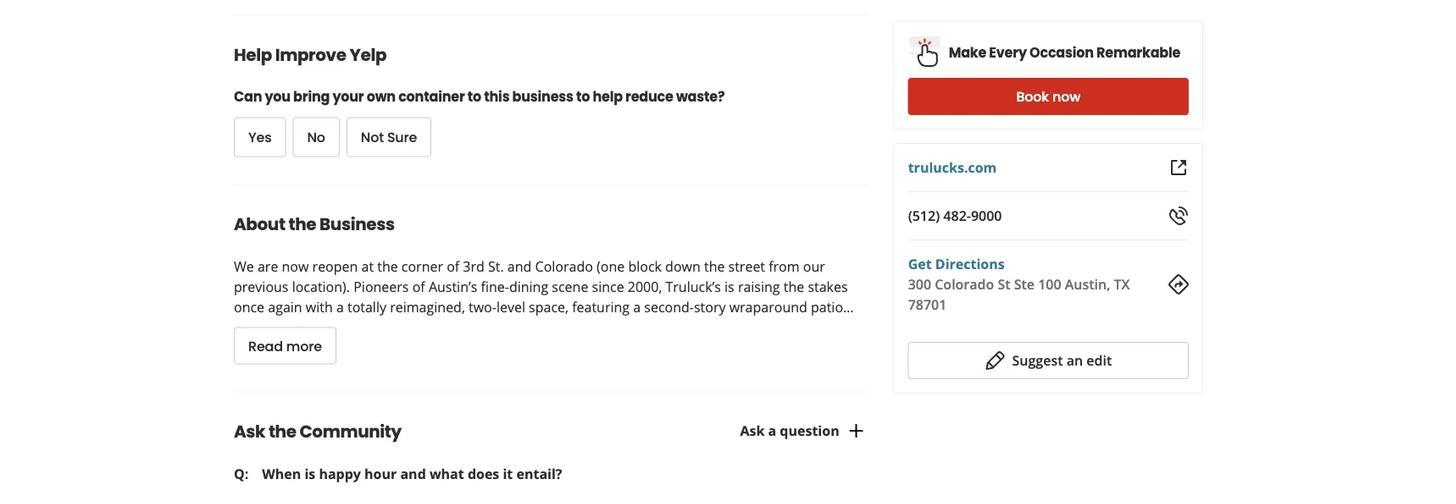 Task type: vqa. For each thing, say whether or not it's contained in the screenshot.
482-
yes



Task type: describe. For each thing, give the bounding box(es) containing it.
24 pencil v2 image
[[985, 351, 1005, 371]]

help
[[234, 43, 272, 67]]

100
[[1038, 275, 1061, 294]]

stakes
[[808, 278, 848, 296]]

yelp
[[350, 43, 387, 67]]

we are now reopen at the corner of 3rd st. and colorado (one block down the street from our previous location). pioneers of austin's fine-dining scene since 2000, truluck's is raising the stakes once again with a totally reimagined, two-level space, featuring a second-story wraparound patio …
[[234, 257, 854, 316]]

the down from
[[784, 278, 804, 296]]

(one
[[597, 257, 625, 276]]

1 horizontal spatial now
[[1053, 87, 1081, 106]]

not
[[361, 128, 384, 147]]

bring
[[293, 87, 330, 107]]

300
[[908, 275, 931, 294]]

2000,
[[628, 278, 662, 296]]

read
[[248, 337, 283, 356]]

previous
[[234, 278, 289, 296]]

get
[[908, 255, 932, 273]]

q:
[[234, 465, 249, 483]]

are
[[258, 257, 278, 276]]

at
[[361, 257, 374, 276]]

waste?
[[676, 87, 725, 107]]

2 to from the left
[[576, 87, 590, 107]]

1 horizontal spatial of
[[447, 257, 459, 276]]

story
[[694, 298, 726, 316]]

get directions link
[[908, 255, 1005, 273]]

make every occasion remarkable
[[949, 43, 1181, 62]]

own
[[367, 87, 396, 107]]

down
[[665, 257, 701, 276]]

colorado inside "get directions 300 colorado st ste 100 austin, tx 78701"
[[935, 275, 994, 294]]

colorado inside we are now reopen at the corner of 3rd st. and colorado (one block down the street from our previous location). pioneers of austin's fine-dining scene since 2000, truluck's is raising the stakes once again with a totally reimagined, two-level space, featuring a second-story wraparound patio …
[[535, 257, 593, 276]]

what
[[430, 465, 464, 483]]

book now
[[1016, 87, 1081, 106]]

st.
[[488, 257, 504, 276]]

78701
[[908, 296, 947, 314]]

9000
[[971, 207, 1002, 225]]

reduce
[[625, 87, 673, 107]]

when
[[262, 465, 301, 483]]

(512) 482-9000
[[908, 207, 1002, 225]]

not sure button
[[346, 118, 431, 157]]

yes
[[248, 128, 272, 147]]

a inside 'link'
[[768, 422, 776, 440]]

an
[[1067, 352, 1083, 370]]

suggest
[[1012, 352, 1063, 370]]

from
[[769, 257, 800, 276]]

can
[[234, 87, 262, 107]]

3rd
[[463, 257, 485, 276]]

not sure
[[361, 128, 417, 147]]

now inside we are now reopen at the corner of 3rd st. and colorado (one block down the street from our previous location). pioneers of austin's fine-dining scene since 2000, truluck's is raising the stakes once again with a totally reimagined, two-level space, featuring a second-story wraparound patio …
[[282, 257, 309, 276]]

truluck's
[[666, 278, 721, 296]]

24 add v2 image
[[846, 421, 867, 441]]

24 phone v2 image
[[1169, 206, 1189, 226]]

space,
[[529, 298, 569, 316]]

community
[[300, 420, 402, 444]]

about
[[234, 212, 285, 236]]

no button
[[293, 118, 340, 157]]

improve
[[275, 43, 346, 67]]

since
[[592, 278, 624, 296]]

0 horizontal spatial a
[[336, 298, 344, 316]]

tx
[[1114, 275, 1130, 294]]

can you bring your own container to this business to help reduce waste?
[[234, 87, 725, 107]]

trulucks.com link
[[908, 158, 997, 177]]

ask a question link
[[740, 421, 867, 441]]

your
[[333, 87, 364, 107]]

st
[[998, 275, 1011, 294]]

yes button
[[234, 118, 286, 157]]

more
[[286, 337, 322, 356]]

trulucks.com
[[908, 158, 997, 177]]

suggest an edit button
[[908, 342, 1189, 380]]

get directions 300 colorado st ste 100 austin, tx 78701
[[908, 255, 1130, 314]]

two-
[[469, 298, 497, 316]]

austin's
[[429, 278, 477, 296]]

with
[[306, 298, 333, 316]]

business
[[512, 87, 574, 107]]

about the business
[[234, 212, 395, 236]]

austin,
[[1065, 275, 1111, 294]]

happy
[[319, 465, 361, 483]]



Task type: locate. For each thing, give the bounding box(es) containing it.
corner
[[402, 257, 443, 276]]

0 horizontal spatial and
[[400, 465, 426, 483]]

colorado up scene
[[535, 257, 593, 276]]

0 vertical spatial of
[[447, 257, 459, 276]]

is inside we are now reopen at the corner of 3rd st. and colorado (one block down the street from our previous location). pioneers of austin's fine-dining scene since 2000, truluck's is raising the stakes once again with a totally reimagined, two-level space, featuring a second-story wraparound patio …
[[725, 278, 735, 296]]

ask up q:
[[234, 420, 265, 444]]

a right with
[[336, 298, 344, 316]]

1 vertical spatial of
[[412, 278, 425, 296]]

a
[[336, 298, 344, 316], [633, 298, 641, 316], [768, 422, 776, 440]]

1 horizontal spatial and
[[507, 257, 532, 276]]

0 horizontal spatial is
[[305, 465, 315, 483]]

this
[[484, 87, 510, 107]]

location).
[[292, 278, 350, 296]]

level
[[497, 298, 525, 316]]

you
[[265, 87, 291, 107]]

reopen
[[312, 257, 358, 276]]

1 horizontal spatial colorado
[[935, 275, 994, 294]]

now right book
[[1053, 87, 1081, 106]]

0 horizontal spatial now
[[282, 257, 309, 276]]

book now link
[[908, 78, 1189, 115]]

remarkable
[[1097, 43, 1181, 62]]

help
[[593, 87, 623, 107]]

our
[[803, 257, 825, 276]]

no
[[307, 128, 325, 147]]

0 vertical spatial is
[[725, 278, 735, 296]]

and up dining
[[507, 257, 532, 276]]

ask for ask the community
[[234, 420, 265, 444]]

container
[[398, 87, 465, 107]]

1 vertical spatial now
[[282, 257, 309, 276]]

group inside "help improve yelp" element
[[234, 118, 747, 157]]

the right at at the left
[[377, 257, 398, 276]]

raising
[[738, 278, 780, 296]]

business
[[320, 212, 395, 236]]

now
[[1053, 87, 1081, 106], [282, 257, 309, 276]]

2 horizontal spatial a
[[768, 422, 776, 440]]

question
[[780, 422, 840, 440]]

and inside we are now reopen at the corner of 3rd st. and colorado (one block down the street from our previous location). pioneers of austin's fine-dining scene since 2000, truluck's is raising the stakes once again with a totally reimagined, two-level space, featuring a second-story wraparound patio …
[[507, 257, 532, 276]]

now right are
[[282, 257, 309, 276]]

featuring
[[572, 298, 630, 316]]

of down corner
[[412, 278, 425, 296]]

pioneers
[[354, 278, 409, 296]]

read more button
[[234, 328, 336, 365]]

when is happy hour and what does it entail?
[[262, 465, 562, 483]]

is inside ask the community element
[[305, 465, 315, 483]]

it
[[503, 465, 513, 483]]

occasion
[[1030, 43, 1094, 62]]

ask left question in the bottom of the page
[[740, 422, 765, 440]]

0 horizontal spatial colorado
[[535, 257, 593, 276]]

1 horizontal spatial is
[[725, 278, 735, 296]]

ask for ask a question
[[740, 422, 765, 440]]

and right hour
[[400, 465, 426, 483]]

group containing yes
[[234, 118, 747, 157]]

hour
[[364, 465, 397, 483]]

totally
[[347, 298, 386, 316]]

and inside ask the community element
[[400, 465, 426, 483]]

fine-
[[481, 278, 509, 296]]

482-
[[944, 207, 971, 225]]

1 vertical spatial is
[[305, 465, 315, 483]]

to left help
[[576, 87, 590, 107]]

colorado down directions
[[935, 275, 994, 294]]

edit
[[1087, 352, 1112, 370]]

patio
[[811, 298, 843, 316]]

help improve yelp
[[234, 43, 387, 67]]

1 to from the left
[[468, 87, 481, 107]]

again
[[268, 298, 302, 316]]

and
[[507, 257, 532, 276], [400, 465, 426, 483]]

1 vertical spatial and
[[400, 465, 426, 483]]

colorado
[[535, 257, 593, 276], [935, 275, 994, 294]]

help improve yelp element
[[207, 15, 867, 157]]

read more
[[248, 337, 322, 356]]

the
[[289, 212, 316, 236], [377, 257, 398, 276], [704, 257, 725, 276], [784, 278, 804, 296], [269, 420, 296, 444]]

24 directions v2 image
[[1169, 275, 1189, 295]]

about the business element
[[207, 185, 867, 365]]

(512)
[[908, 207, 940, 225]]

book
[[1016, 87, 1049, 106]]

1 horizontal spatial ask
[[740, 422, 765, 440]]

every
[[989, 43, 1027, 62]]

wraparound
[[729, 298, 807, 316]]

is right when
[[305, 465, 315, 483]]

a down 2000,
[[633, 298, 641, 316]]

group
[[234, 118, 747, 157]]

once
[[234, 298, 264, 316]]

dining
[[509, 278, 548, 296]]

the right about at the top of the page
[[289, 212, 316, 236]]

of up the austin's
[[447, 257, 459, 276]]

suggest an edit
[[1012, 352, 1112, 370]]

sure
[[387, 128, 417, 147]]

block
[[628, 257, 662, 276]]

0 horizontal spatial to
[[468, 87, 481, 107]]

does
[[468, 465, 499, 483]]

of
[[447, 257, 459, 276], [412, 278, 425, 296]]

ask a question
[[740, 422, 840, 440]]

the up truluck's
[[704, 257, 725, 276]]

directions
[[935, 255, 1005, 273]]

ask inside 'link'
[[740, 422, 765, 440]]

ask the community
[[234, 420, 402, 444]]

1 horizontal spatial to
[[576, 87, 590, 107]]

to
[[468, 87, 481, 107], [576, 87, 590, 107]]

1 horizontal spatial a
[[633, 298, 641, 316]]

we
[[234, 257, 254, 276]]

entail?
[[516, 465, 562, 483]]

to left the this
[[468, 87, 481, 107]]

the up when
[[269, 420, 296, 444]]

is down street on the right of the page
[[725, 278, 735, 296]]

24 external link v2 image
[[1169, 158, 1189, 178]]

ask the community element
[[207, 392, 894, 491]]

0 horizontal spatial of
[[412, 278, 425, 296]]

0 vertical spatial and
[[507, 257, 532, 276]]

…
[[843, 298, 854, 316]]

make
[[949, 43, 987, 62]]

0 vertical spatial now
[[1053, 87, 1081, 106]]

a left question in the bottom of the page
[[768, 422, 776, 440]]

0 horizontal spatial ask
[[234, 420, 265, 444]]



